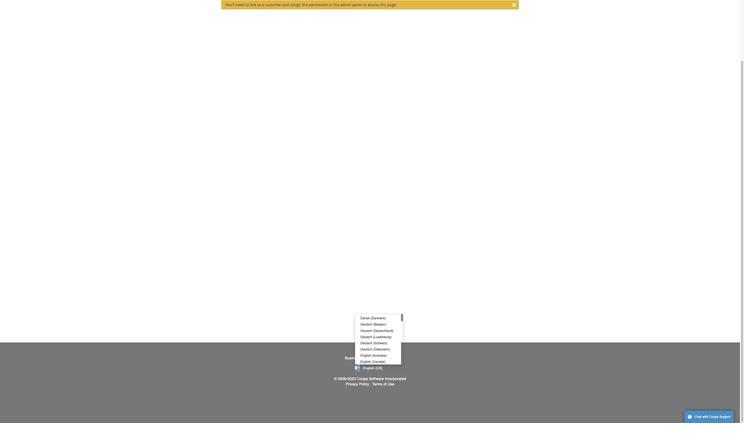 Task type: locate. For each thing, give the bounding box(es) containing it.
business spend management
[[345, 356, 395, 361]]

5 deutsch from the top
[[361, 348, 373, 352]]

2 horizontal spatial to
[[363, 2, 367, 7]]

0 vertical spatial coupa
[[357, 377, 368, 381]]

page.
[[388, 2, 397, 7]]

0 horizontal spatial to
[[246, 2, 249, 7]]

link
[[250, 2, 256, 7]]

deutsch (luxemburg) link
[[355, 334, 401, 341]]

terms of use
[[373, 382, 395, 387]]

2023
[[348, 377, 356, 381]]

chat with coupa support button
[[685, 411, 735, 423]]

(belgien)
[[374, 323, 386, 327]]

english down business spend management
[[363, 367, 375, 371]]

deutsch
[[361, 323, 373, 327], [361, 329, 373, 333], [361, 335, 373, 339], [361, 342, 373, 345], [361, 348, 373, 352]]

(deutschland)
[[374, 329, 394, 333]]

deutsch (schweiz) link
[[355, 341, 401, 347]]

a
[[262, 2, 264, 7]]

terms
[[373, 382, 383, 387]]

to left "link"
[[246, 2, 249, 7]]

2 the from the left
[[334, 2, 340, 7]]

policy
[[359, 382, 369, 387]]

2 vertical spatial english
[[363, 367, 375, 371]]

coupa inside the chat with coupa support button
[[710, 415, 719, 419]]

the right assign
[[302, 2, 308, 7]]

terms of use link
[[373, 382, 395, 387]]

to left a
[[257, 2, 261, 7]]

with
[[703, 415, 709, 419]]

in
[[330, 2, 333, 7]]

panel
[[353, 2, 362, 7]]

1 horizontal spatial the
[[334, 2, 340, 7]]

english right business
[[361, 354, 371, 358]]

0 horizontal spatial the
[[302, 2, 308, 7]]

spend
[[362, 356, 372, 361]]

2006-
[[338, 377, 348, 381]]

0 horizontal spatial coupa
[[357, 377, 368, 381]]

privacy
[[346, 382, 358, 387]]

english
[[361, 354, 371, 358], [361, 360, 371, 364], [363, 367, 375, 371]]

1 vertical spatial coupa
[[710, 415, 719, 419]]

1 horizontal spatial coupa
[[710, 415, 719, 419]]

coupa right the with
[[710, 415, 719, 419]]

(schweiz)
[[374, 342, 388, 345]]

management
[[373, 356, 395, 361]]

coupa up "policy"
[[357, 377, 368, 381]]

(canada)
[[372, 360, 386, 364]]

to
[[246, 2, 249, 7], [257, 2, 261, 7], [363, 2, 367, 7]]

1 horizontal spatial to
[[257, 2, 261, 7]]

0 vertical spatial english
[[361, 354, 371, 358]]

chat with coupa support
[[695, 415, 731, 419]]

privacy policy link
[[346, 382, 369, 387]]

©
[[334, 377, 337, 381]]

2 to from the left
[[257, 2, 261, 7]]

privacy policy
[[346, 382, 369, 387]]

(österreich)
[[374, 348, 391, 352]]

(luxemburg)
[[374, 335, 392, 339]]

1 the from the left
[[302, 2, 308, 7]]

the
[[302, 2, 308, 7], [334, 2, 340, 7]]

of
[[384, 382, 387, 387]]

coupa supplier portal image
[[357, 348, 384, 356]]

english up english (us)
[[361, 360, 371, 364]]

2 deutsch from the top
[[361, 329, 373, 333]]

(danmark)
[[371, 317, 386, 321]]

coupa
[[357, 377, 368, 381], [710, 415, 719, 419]]

the right in
[[334, 2, 340, 7]]

permission
[[309, 2, 329, 7]]

to right panel
[[363, 2, 367, 7]]



Task type: vqa. For each thing, say whether or not it's contained in the screenshot.
payment on the bottom left
no



Task type: describe. For each thing, give the bounding box(es) containing it.
customer
[[265, 2, 282, 7]]

(us)
[[376, 367, 383, 371]]

admin
[[341, 2, 352, 7]]

(australia)
[[372, 354, 387, 358]]

you'll
[[225, 2, 235, 7]]

software
[[369, 377, 384, 381]]

chat
[[695, 415, 702, 419]]

use
[[388, 382, 395, 387]]

3 deutsch from the top
[[361, 335, 373, 339]]

3 to from the left
[[363, 2, 367, 7]]

english (us)
[[363, 367, 383, 371]]

and
[[283, 2, 289, 7]]

1 to from the left
[[246, 2, 249, 7]]

© 2006-2023 coupa software incorporated
[[334, 377, 406, 381]]

incorporated
[[385, 377, 406, 381]]

dansk (danmark) deutsch (belgien) deutsch (deutschland) deutsch (luxemburg) deutsch (schweiz) deutsch (österreich) english (australia) english (canada)
[[361, 317, 394, 364]]

deutsch (belgien) link
[[355, 322, 401, 328]]

deutsch (österreich) link
[[355, 347, 401, 353]]

this
[[380, 2, 387, 7]]

english (canada) link
[[355, 359, 401, 366]]

1 deutsch from the top
[[361, 323, 373, 327]]

you'll need to link to a customer and assign the permission in the admin panel to access this page.
[[225, 2, 397, 7]]

dansk
[[361, 317, 370, 321]]

business
[[345, 356, 361, 361]]

access
[[368, 2, 379, 7]]

dansk (danmark) link
[[355, 316, 401, 322]]

english (australia) link
[[355, 353, 401, 359]]

support
[[720, 415, 731, 419]]

1 vertical spatial english
[[361, 360, 371, 364]]

deutsch (deutschland) link
[[355, 328, 401, 334]]

need
[[236, 2, 245, 7]]

4 deutsch from the top
[[361, 342, 373, 345]]

assign
[[290, 2, 301, 7]]



